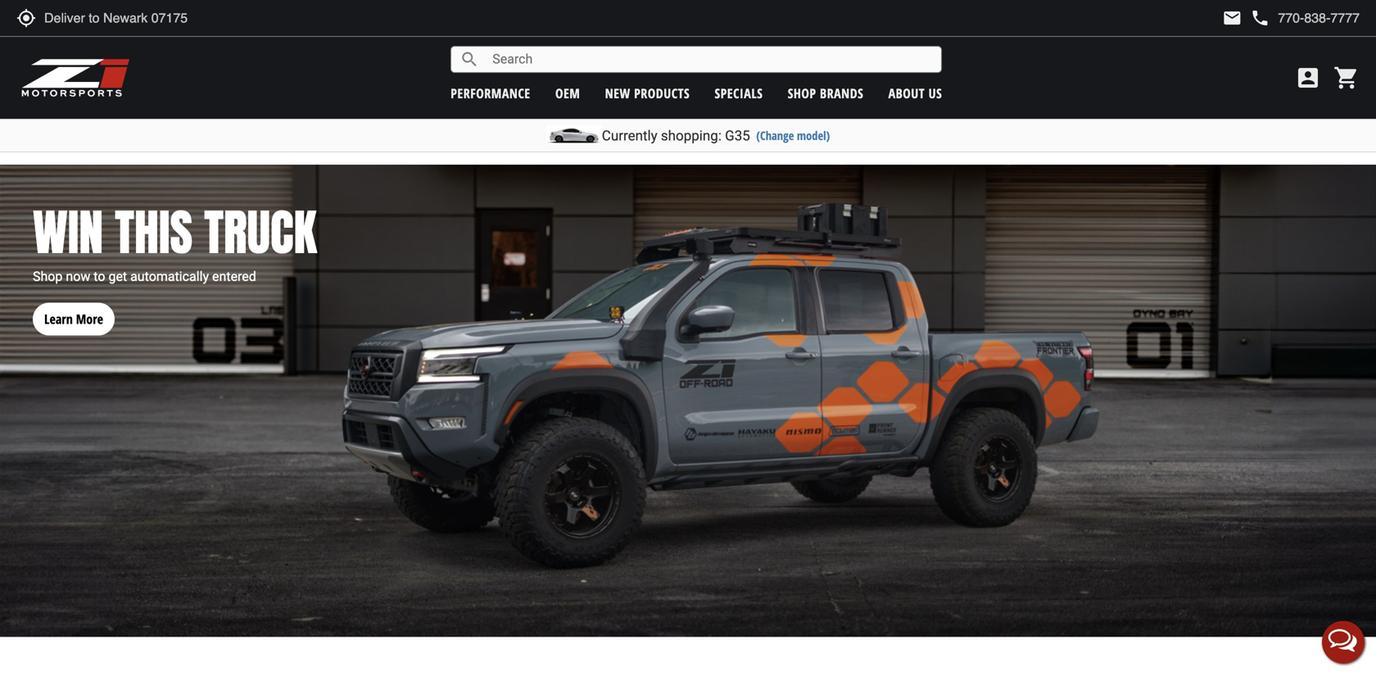 Task type: vqa. For each thing, say whether or not it's contained in the screenshot.
MODEL)
yes



Task type: describe. For each thing, give the bounding box(es) containing it.
mail
[[1223, 8, 1243, 28]]

oem link
[[556, 84, 580, 102]]

win this truck shop now to get automatically entered
[[33, 195, 317, 284]]

Search search field
[[480, 47, 942, 72]]

more
[[76, 310, 103, 328]]

new products
[[605, 84, 690, 102]]

performance
[[451, 84, 531, 102]]

new
[[605, 84, 631, 102]]

brands
[[820, 84, 864, 102]]

learn more link
[[33, 286, 115, 335]]

this
[[115, 195, 193, 269]]

new products link
[[605, 84, 690, 102]]

z1 motorsports logo image
[[20, 57, 131, 98]]

get
[[109, 269, 127, 284]]

performance link
[[451, 84, 531, 102]]

account_box
[[1295, 65, 1322, 91]]

mail link
[[1223, 8, 1243, 28]]

now
[[66, 269, 90, 284]]

'tis the season spread some cheer with our massive selection of z1 products image
[[0, 0, 1377, 137]]

search
[[460, 50, 480, 69]]

g35
[[725, 127, 750, 144]]

shop inside win this truck shop now to get automatically entered
[[33, 269, 63, 284]]

phone
[[1251, 8, 1270, 28]]

specials
[[715, 84, 763, 102]]

(change model) link
[[757, 127, 830, 143]]

win this truck shop now to get automatically entered image
[[0, 164, 1377, 637]]



Task type: locate. For each thing, give the bounding box(es) containing it.
about us
[[889, 84, 942, 102]]

shop left "now"
[[33, 269, 63, 284]]

oem
[[556, 84, 580, 102]]

phone link
[[1251, 8, 1360, 28]]

automatically
[[130, 269, 209, 284]]

learn
[[44, 310, 73, 328]]

0 horizontal spatial shop
[[33, 269, 63, 284]]

specials link
[[715, 84, 763, 102]]

my_location
[[16, 8, 36, 28]]

shop
[[788, 84, 817, 102], [33, 269, 63, 284]]

learn more
[[44, 310, 103, 328]]

(change
[[757, 127, 794, 143]]

shop brands link
[[788, 84, 864, 102]]

model)
[[797, 127, 830, 143]]

1 vertical spatial shop
[[33, 269, 63, 284]]

win
[[33, 195, 103, 269]]

about us link
[[889, 84, 942, 102]]

products
[[634, 84, 690, 102]]

shop left brands
[[788, 84, 817, 102]]

shop brands
[[788, 84, 864, 102]]

currently
[[602, 127, 658, 144]]

1 horizontal spatial shop
[[788, 84, 817, 102]]

truck
[[204, 195, 317, 269]]

account_box link
[[1291, 65, 1326, 91]]

currently shopping: g35 (change model)
[[602, 127, 830, 144]]

to
[[94, 269, 105, 284]]

mail phone
[[1223, 8, 1270, 28]]

shopping_cart
[[1334, 65, 1360, 91]]

shopping:
[[661, 127, 722, 144]]

entered
[[212, 269, 256, 284]]

us
[[929, 84, 942, 102]]

about
[[889, 84, 925, 102]]

shopping_cart link
[[1330, 65, 1360, 91]]

0 vertical spatial shop
[[788, 84, 817, 102]]



